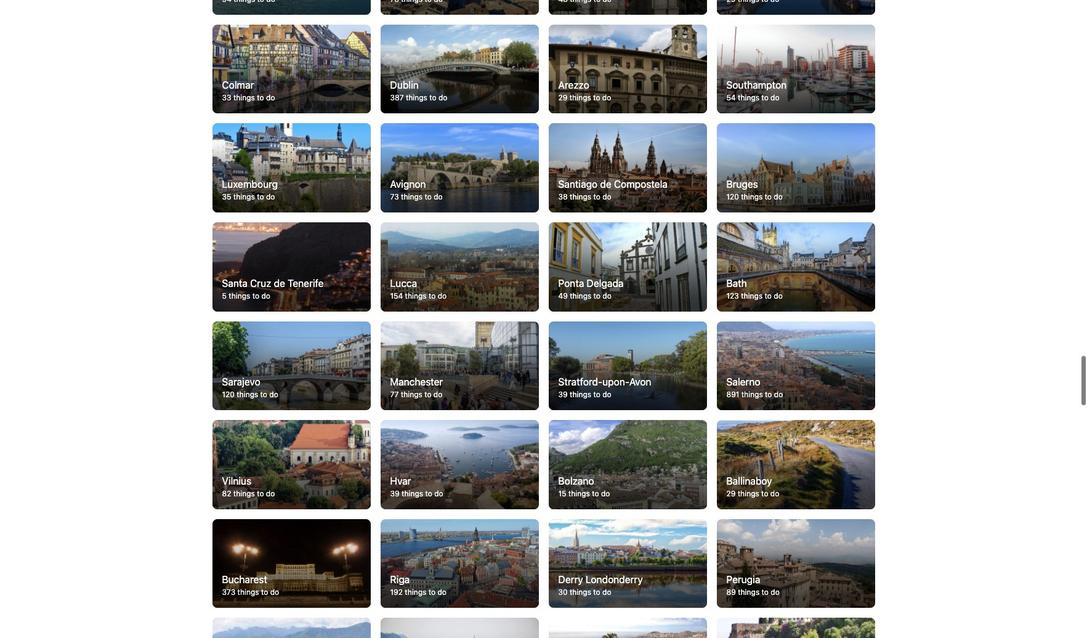 Task type: vqa. For each thing, say whether or not it's contained in the screenshot.
occupancy icon
no



Task type: locate. For each thing, give the bounding box(es) containing it.
stratford-
[[559, 377, 603, 388]]

sarajevo
[[222, 377, 260, 388]]

29 down ballinaboy
[[727, 489, 736, 498]]

to inside bath 123 things to do
[[765, 291, 772, 300]]

to inside derry londonderry 30 things to do
[[594, 588, 601, 597]]

to inside ballinaboy 29 things to do
[[762, 489, 769, 498]]

things inside santa cruz de tenerife 5 things to do
[[229, 291, 250, 300]]

1 vertical spatial 39
[[390, 489, 400, 498]]

do inside vilnius 82 things to do
[[266, 489, 275, 498]]

things for perugia
[[738, 588, 760, 597]]

things down perugia
[[738, 588, 760, 597]]

things down ballinaboy
[[738, 489, 760, 498]]

things inside the sarajevo 120 things to do
[[237, 390, 258, 399]]

do for salerno
[[774, 390, 783, 399]]

0 vertical spatial 39
[[559, 390, 568, 399]]

lucca
[[390, 278, 417, 289]]

39
[[559, 390, 568, 399], [390, 489, 400, 498]]

to for sarajevo
[[260, 390, 267, 399]]

do inside bath 123 things to do
[[774, 291, 783, 300]]

things down dublin
[[406, 93, 428, 102]]

do inside bucharest 373 things to do
[[270, 588, 279, 597]]

things inside arezzo 29 things to do
[[570, 93, 591, 102]]

to inside avignon 73 things to do
[[425, 192, 432, 201]]

things inside ballinaboy 29 things to do
[[738, 489, 760, 498]]

do inside salerno 891 things to do
[[774, 390, 783, 399]]

things down 'stratford-'
[[570, 390, 592, 399]]

bath image
[[717, 222, 875, 312]]

120 down the sarajevo
[[222, 390, 235, 399]]

things down derry at the bottom of page
[[570, 588, 591, 597]]

to for hvar
[[425, 489, 432, 498]]

things inside colmar 33 things to do
[[233, 93, 255, 102]]

0 vertical spatial 120
[[727, 192, 739, 201]]

dublin
[[390, 80, 419, 91]]

120 inside the sarajevo 120 things to do
[[222, 390, 235, 399]]

things down the lucca at top
[[405, 291, 427, 300]]

dublin image
[[380, 24, 539, 114]]

things down luxembourg
[[233, 192, 255, 201]]

luxembourg
[[222, 179, 278, 190]]

1 horizontal spatial 39
[[559, 390, 568, 399]]

things inside bolzano 15 things to do
[[569, 489, 590, 498]]

things inside southampton 54 things to do
[[738, 93, 760, 102]]

things for bucharest
[[238, 588, 259, 597]]

perugia 89 things to do
[[727, 575, 780, 597]]

29 for arezzo
[[559, 93, 568, 102]]

1 vertical spatial de
[[274, 278, 285, 289]]

things for avignon
[[401, 192, 423, 201]]

things inside vilnius 82 things to do
[[233, 489, 255, 498]]

things inside salerno 891 things to do
[[742, 390, 763, 399]]

do for sarajevo
[[269, 390, 278, 399]]

ballinaboy
[[727, 476, 772, 487]]

73
[[390, 192, 399, 201]]

1 horizontal spatial 120
[[727, 192, 739, 201]]

do inside santa cruz de tenerife 5 things to do
[[261, 291, 270, 300]]

avignon 73 things to do
[[390, 179, 443, 201]]

riga
[[390, 575, 410, 586]]

to inside salerno 891 things to do
[[765, 390, 772, 399]]

things inside manchester 77 things to do
[[401, 390, 423, 399]]

0 vertical spatial 29
[[559, 93, 568, 102]]

things inside bath 123 things to do
[[741, 291, 763, 300]]

do for dublin
[[439, 93, 448, 102]]

39 down hvar
[[390, 489, 400, 498]]

dublin 387 things to do
[[390, 80, 448, 102]]

salerno 891 things to do
[[727, 377, 783, 399]]

bolzano image
[[549, 420, 707, 509]]

santiago de compostela image
[[549, 123, 707, 213]]

lucca image
[[380, 222, 539, 312]]

29
[[559, 93, 568, 102], [727, 489, 736, 498]]

to for avignon
[[425, 192, 432, 201]]

to for arezzo
[[593, 93, 600, 102]]

hvar 39 things to do
[[390, 476, 443, 498]]

things
[[233, 93, 255, 102], [406, 93, 428, 102], [570, 93, 591, 102], [738, 93, 760, 102], [233, 192, 255, 201], [401, 192, 423, 201], [570, 192, 592, 201], [741, 192, 763, 201], [229, 291, 250, 300], [405, 291, 427, 300], [570, 291, 592, 300], [741, 291, 763, 300], [237, 390, 258, 399], [401, 390, 423, 399], [570, 390, 592, 399], [742, 390, 763, 399], [233, 489, 255, 498], [402, 489, 423, 498], [569, 489, 590, 498], [738, 489, 760, 498], [238, 588, 259, 597], [405, 588, 427, 597], [570, 588, 591, 597], [738, 588, 760, 597]]

things for vilnius
[[233, 489, 255, 498]]

29 inside ballinaboy 29 things to do
[[727, 489, 736, 498]]

0 horizontal spatial 120
[[222, 390, 235, 399]]

things for luxembourg
[[233, 192, 255, 201]]

things down santa
[[229, 291, 250, 300]]

do inside bolzano 15 things to do
[[601, 489, 610, 498]]

arezzo image
[[549, 24, 707, 114]]

things down the bucharest
[[238, 588, 259, 597]]

do inside lucca 154 things to do
[[438, 291, 447, 300]]

things for salerno
[[742, 390, 763, 399]]

things down ponta
[[570, 291, 592, 300]]

vilnius image
[[212, 420, 371, 509]]

to inside vilnius 82 things to do
[[257, 489, 264, 498]]

things inside bruges 120 things to do
[[741, 192, 763, 201]]

do for bolzano
[[601, 489, 610, 498]]

alanya image
[[717, 618, 875, 638]]

49
[[559, 291, 568, 300]]

manchester 77 things to do
[[390, 377, 443, 399]]

luxembourg image
[[212, 123, 371, 213]]

to inside southampton 54 things to do
[[762, 93, 769, 102]]

29 for ballinaboy
[[727, 489, 736, 498]]

54
[[727, 93, 736, 102]]

35
[[222, 192, 231, 201]]

do inside colmar 33 things to do
[[266, 93, 275, 102]]

to inside hvar 39 things to do
[[425, 489, 432, 498]]

do inside manchester 77 things to do
[[434, 390, 443, 399]]

do
[[266, 93, 275, 102], [439, 93, 448, 102], [603, 93, 611, 102], [771, 93, 780, 102], [266, 192, 275, 201], [434, 192, 443, 201], [603, 192, 612, 201], [774, 192, 783, 201], [261, 291, 270, 300], [438, 291, 447, 300], [603, 291, 612, 300], [774, 291, 783, 300], [269, 390, 278, 399], [434, 390, 443, 399], [603, 390, 612, 399], [774, 390, 783, 399], [266, 489, 275, 498], [434, 489, 443, 498], [601, 489, 610, 498], [771, 489, 780, 498], [270, 588, 279, 597], [438, 588, 447, 597], [603, 588, 612, 597], [771, 588, 780, 597]]

to inside dublin 387 things to do
[[430, 93, 437, 102]]

things down bruges
[[741, 192, 763, 201]]

do inside "riga 192 things to do"
[[438, 588, 447, 597]]

santiago de compostela 38 things to do
[[559, 179, 668, 201]]

29 inside arezzo 29 things to do
[[559, 93, 568, 102]]

funchal image
[[549, 618, 707, 638]]

things down the santiago
[[570, 192, 592, 201]]

things inside bucharest 373 things to do
[[238, 588, 259, 597]]

82
[[222, 489, 231, 498]]

29 down arezzo
[[559, 93, 568, 102]]

de right "cruz"
[[274, 278, 285, 289]]

bruges
[[727, 179, 758, 190]]

120 inside bruges 120 things to do
[[727, 192, 739, 201]]

things down vilnius
[[233, 489, 255, 498]]

do inside perugia 89 things to do
[[771, 588, 780, 597]]

to inside colmar 33 things to do
[[257, 93, 264, 102]]

1 vertical spatial 120
[[222, 390, 235, 399]]

things right 192
[[405, 588, 427, 597]]

120
[[727, 192, 739, 201], [222, 390, 235, 399]]

do inside santiago de compostela 38 things to do
[[603, 192, 612, 201]]

to for riga
[[429, 588, 436, 597]]

to inside lucca 154 things to do
[[429, 291, 436, 300]]

things inside stratford-upon-avon 39 things to do
[[570, 390, 592, 399]]

891
[[727, 390, 740, 399]]

do inside bruges 120 things to do
[[774, 192, 783, 201]]

things inside "riga 192 things to do"
[[405, 588, 427, 597]]

1 horizontal spatial 29
[[727, 489, 736, 498]]

things down arezzo
[[570, 93, 591, 102]]

to inside stratford-upon-avon 39 things to do
[[594, 390, 601, 399]]

things for bolzano
[[569, 489, 590, 498]]

things down manchester
[[401, 390, 423, 399]]

do inside luxembourg 35 things to do
[[266, 192, 275, 201]]

colmar 33 things to do
[[222, 80, 275, 102]]

de
[[600, 179, 612, 190], [274, 278, 285, 289]]

to for luxembourg
[[257, 192, 264, 201]]

do inside hvar 39 things to do
[[434, 489, 443, 498]]

riga 192 things to do
[[390, 575, 447, 597]]

things inside hvar 39 things to do
[[402, 489, 423, 498]]

39 down 'stratford-'
[[559, 390, 568, 399]]

0 horizontal spatial 29
[[559, 93, 568, 102]]

things down 'southampton'
[[738, 93, 760, 102]]

avon
[[630, 377, 652, 388]]

15
[[559, 489, 567, 498]]

things inside santiago de compostela 38 things to do
[[570, 192, 592, 201]]

do inside ponta delgada 49 things to do
[[603, 291, 612, 300]]

89
[[727, 588, 736, 597]]

to inside luxembourg 35 things to do
[[257, 192, 264, 201]]

things for lucca
[[405, 291, 427, 300]]

to inside bolzano 15 things to do
[[592, 489, 599, 498]]

to inside bucharest 373 things to do
[[261, 588, 268, 597]]

do inside ballinaboy 29 things to do
[[771, 489, 780, 498]]

things down 'bolzano'
[[569, 489, 590, 498]]

things down salerno
[[742, 390, 763, 399]]

do inside avignon 73 things to do
[[434, 192, 443, 201]]

compostela
[[614, 179, 668, 190]]

120 down bruges
[[727, 192, 739, 201]]

to inside perugia 89 things to do
[[762, 588, 769, 597]]

manchester image
[[380, 321, 539, 411]]

do inside arezzo 29 things to do
[[603, 93, 611, 102]]

to
[[257, 93, 264, 102], [430, 93, 437, 102], [593, 93, 600, 102], [762, 93, 769, 102], [257, 192, 264, 201], [425, 192, 432, 201], [594, 192, 601, 201], [765, 192, 772, 201], [252, 291, 259, 300], [429, 291, 436, 300], [594, 291, 601, 300], [765, 291, 772, 300], [260, 390, 267, 399], [425, 390, 432, 399], [594, 390, 601, 399], [765, 390, 772, 399], [257, 489, 264, 498], [425, 489, 432, 498], [592, 489, 599, 498], [762, 489, 769, 498], [261, 588, 268, 597], [429, 588, 436, 597], [594, 588, 601, 597], [762, 588, 769, 597]]

bolzano
[[559, 476, 594, 487]]

things for dublin
[[406, 93, 428, 102]]

things down colmar
[[233, 93, 255, 102]]

londonderry
[[586, 575, 643, 586]]

things down avignon
[[401, 192, 423, 201]]

to for southampton
[[762, 93, 769, 102]]

0 horizontal spatial 39
[[390, 489, 400, 498]]

do inside the sarajevo 120 things to do
[[269, 390, 278, 399]]

do for hvar
[[434, 489, 443, 498]]

manchester
[[390, 377, 443, 388]]

tenerife
[[288, 278, 324, 289]]

ballinaboy 29 things to do
[[727, 476, 780, 498]]

33
[[222, 93, 231, 102]]

0 horizontal spatial de
[[274, 278, 285, 289]]

to inside bruges 120 things to do
[[765, 192, 772, 201]]

to for lucca
[[429, 291, 436, 300]]

bucharest image
[[212, 519, 371, 608]]

ballinaboy image
[[717, 420, 875, 509]]

santiago
[[559, 179, 598, 190]]

do for bucharest
[[270, 588, 279, 597]]

things down the sarajevo
[[237, 390, 258, 399]]

do for southampton
[[771, 93, 780, 102]]

1 horizontal spatial de
[[600, 179, 612, 190]]

to inside the sarajevo 120 things to do
[[260, 390, 267, 399]]

de right the santiago
[[600, 179, 612, 190]]

perugia
[[727, 575, 761, 586]]

things inside lucca 154 things to do
[[405, 291, 427, 300]]

things for arezzo
[[570, 93, 591, 102]]

trieste image
[[717, 0, 875, 15]]

derry londonderry 30 things to do
[[559, 575, 643, 597]]

santa cruz de tenerife 5 things to do
[[222, 278, 324, 300]]

0 vertical spatial de
[[600, 179, 612, 190]]

southampton 54 things to do
[[727, 80, 787, 102]]

to inside manchester 77 things to do
[[425, 390, 432, 399]]

bath 123 things to do
[[727, 278, 783, 300]]

do for vilnius
[[266, 489, 275, 498]]

to inside santiago de compostela 38 things to do
[[594, 192, 601, 201]]

things down hvar
[[402, 489, 423, 498]]

things inside avignon 73 things to do
[[401, 192, 423, 201]]

arezzo
[[559, 80, 590, 91]]

things inside dublin 387 things to do
[[406, 93, 428, 102]]

1 vertical spatial 29
[[727, 489, 736, 498]]

things right 123
[[741, 291, 763, 300]]

things inside perugia 89 things to do
[[738, 588, 760, 597]]

do inside southampton 54 things to do
[[771, 93, 780, 102]]

30
[[559, 588, 568, 597]]

things inside luxembourg 35 things to do
[[233, 192, 255, 201]]

colmar
[[222, 80, 254, 91]]

387
[[390, 93, 404, 102]]

do inside dublin 387 things to do
[[439, 93, 448, 102]]

things for riga
[[405, 588, 427, 597]]

to inside arezzo 29 things to do
[[593, 93, 600, 102]]

to inside "riga 192 things to do"
[[429, 588, 436, 597]]



Task type: describe. For each thing, give the bounding box(es) containing it.
things inside ponta delgada 49 things to do
[[570, 291, 592, 300]]

bruges 120 things to do
[[727, 179, 783, 201]]

do for perugia
[[771, 588, 780, 597]]

southampton
[[727, 80, 787, 91]]

to for manchester
[[425, 390, 432, 399]]

genoa image
[[380, 618, 539, 638]]

upon-
[[603, 377, 630, 388]]

santa cruz de tenerife image
[[212, 222, 371, 312]]

colmar image
[[212, 24, 371, 114]]

ponta
[[559, 278, 584, 289]]

salerno image
[[717, 321, 875, 411]]

stratford upon avon image
[[549, 321, 707, 411]]

ponta delgada 49 things to do
[[559, 278, 624, 300]]

vilnius 82 things to do
[[222, 476, 275, 498]]

154
[[390, 291, 403, 300]]

vilnius
[[222, 476, 251, 487]]

sarajevo image
[[212, 321, 371, 411]]

do for avignon
[[434, 192, 443, 201]]

373
[[222, 588, 236, 597]]

do for arezzo
[[603, 93, 611, 102]]

things for ballinaboy
[[738, 489, 760, 498]]

to for salerno
[[765, 390, 772, 399]]

sarajevo 120 things to do
[[222, 377, 278, 399]]

things for manchester
[[401, 390, 423, 399]]

delgada
[[587, 278, 624, 289]]

to for bath
[[765, 291, 772, 300]]

things for colmar
[[233, 93, 255, 102]]

corfu image
[[380, 0, 539, 15]]

do for colmar
[[266, 93, 275, 102]]

123
[[727, 291, 739, 300]]

to for vilnius
[[257, 489, 264, 498]]

things for sarajevo
[[237, 390, 258, 399]]

southampton image
[[717, 24, 875, 114]]

santa
[[222, 278, 248, 289]]

bruges image
[[717, 123, 875, 213]]

things inside derry londonderry 30 things to do
[[570, 588, 591, 597]]

perugia image
[[717, 519, 875, 608]]

bucharest 373 things to do
[[222, 575, 279, 597]]

to for perugia
[[762, 588, 769, 597]]

hvar image
[[380, 420, 539, 509]]

do for bruges
[[774, 192, 783, 201]]

bath
[[727, 278, 747, 289]]

39 inside hvar 39 things to do
[[390, 489, 400, 498]]

derry
[[559, 575, 583, 586]]

do for lucca
[[438, 291, 447, 300]]

avignon
[[390, 179, 426, 190]]

derry londonderry image
[[549, 519, 707, 608]]

do inside stratford-upon-avon 39 things to do
[[603, 390, 612, 399]]

lucca 154 things to do
[[390, 278, 447, 300]]

things for southampton
[[738, 93, 760, 102]]

things for hvar
[[402, 489, 423, 498]]

do for ballinaboy
[[771, 489, 780, 498]]

do for luxembourg
[[266, 192, 275, 201]]

cruz
[[250, 278, 271, 289]]

do for bath
[[774, 291, 783, 300]]

de inside santiago de compostela 38 things to do
[[600, 179, 612, 190]]

things for bath
[[741, 291, 763, 300]]

5
[[222, 291, 227, 300]]

192
[[390, 588, 403, 597]]

arezzo 29 things to do
[[559, 80, 611, 102]]

do for riga
[[438, 588, 447, 597]]

39 inside stratford-upon-avon 39 things to do
[[559, 390, 568, 399]]

to for bolzano
[[592, 489, 599, 498]]

salerno
[[727, 377, 761, 388]]

to inside santa cruz de tenerife 5 things to do
[[252, 291, 259, 300]]

to for bucharest
[[261, 588, 268, 597]]

to inside ponta delgada 49 things to do
[[594, 291, 601, 300]]

to for dublin
[[430, 93, 437, 102]]

stresa image
[[212, 618, 371, 638]]

to for colmar
[[257, 93, 264, 102]]

to for bruges
[[765, 192, 772, 201]]

do inside derry londonderry 30 things to do
[[603, 588, 612, 597]]

do for manchester
[[434, 390, 443, 399]]

luxembourg 35 things to do
[[222, 179, 278, 201]]

120 for sarajevo
[[222, 390, 235, 399]]

bucharest
[[222, 575, 267, 586]]

riga image
[[380, 519, 539, 608]]

chişinău image
[[549, 0, 707, 15]]

stratford-upon-avon 39 things to do
[[559, 377, 652, 399]]

de inside santa cruz de tenerife 5 things to do
[[274, 278, 285, 289]]

120 for bruges
[[727, 192, 739, 201]]

things for bruges
[[741, 192, 763, 201]]

ponta delgada image
[[549, 222, 707, 312]]

to for ballinaboy
[[762, 489, 769, 498]]

rovinj image
[[212, 0, 371, 15]]

bolzano 15 things to do
[[559, 476, 610, 498]]

77
[[390, 390, 399, 399]]

38
[[559, 192, 568, 201]]

avignon image
[[380, 123, 539, 213]]

hvar
[[390, 476, 411, 487]]



